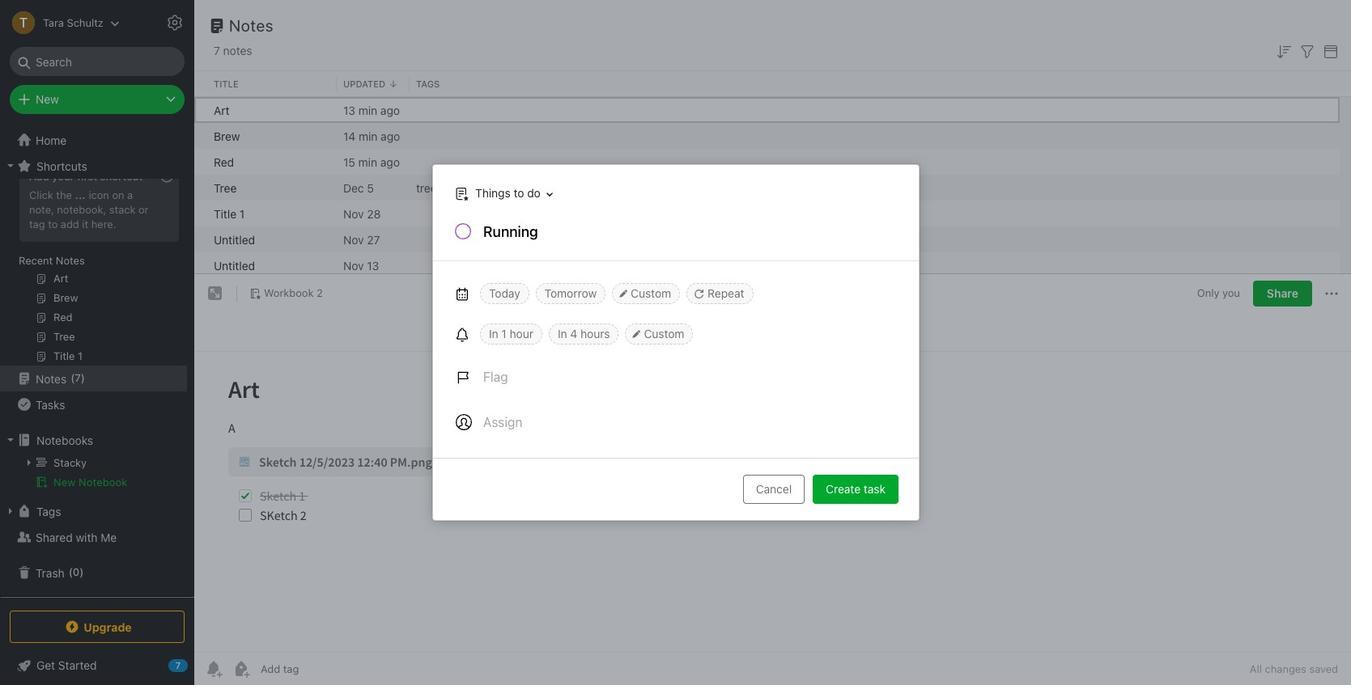 Task type: locate. For each thing, give the bounding box(es) containing it.
( right trash
[[69, 566, 73, 579]]

the
[[56, 189, 72, 202]]

3 nov from the top
[[343, 259, 364, 272]]

1 horizontal spatial tags
[[416, 78, 440, 89]]

ago for 13 min ago
[[380, 103, 400, 117]]

repeat
[[707, 287, 744, 300]]

ago for 14 min ago
[[381, 129, 400, 143]]

things to do button
[[446, 182, 558, 206], [451, 182, 558, 206]]

notebook,
[[57, 203, 106, 216]]

new notebook button
[[0, 473, 187, 492]]

tasks button
[[0, 392, 187, 418]]

dec 5
[[343, 181, 374, 195]]

in left 4
[[557, 327, 567, 341]]

nov left '28'
[[343, 207, 364, 221]]

0 vertical spatial custom button
[[612, 283, 680, 304]]

0 vertical spatial to
[[513, 186, 524, 200]]

nov down nov 27
[[343, 259, 364, 272]]

today button
[[480, 283, 529, 304]]

27
[[367, 233, 380, 247]]

ago down 13 min ago
[[381, 129, 400, 143]]

shared
[[36, 531, 73, 544]]

1 row group from the top
[[194, 71, 1351, 97]]

3 min from the top
[[358, 155, 377, 169]]

repeat button
[[686, 283, 753, 304]]

in inside button
[[557, 327, 567, 341]]

nov
[[343, 207, 364, 221], [343, 233, 364, 247], [343, 259, 364, 272]]

tomorrow
[[544, 287, 596, 300]]

1 vertical spatial title
[[214, 207, 236, 221]]

1 vertical spatial to
[[48, 218, 58, 231]]

2 row group from the top
[[194, 97, 1340, 278]]

shortcut
[[100, 170, 143, 183]]

cancel
[[756, 483, 791, 496]]

None search field
[[21, 47, 173, 76]]

row group containing art
[[194, 97, 1340, 278]]

shared with me
[[36, 531, 117, 544]]

0 horizontal spatial 7
[[75, 372, 81, 385]]

0 vertical spatial custom
[[630, 287, 671, 300]]

note window element
[[194, 274, 1351, 686]]

1 vertical spatial custom button
[[625, 324, 693, 345]]

tasks
[[36, 398, 65, 412]]

0 vertical spatial tags
[[416, 78, 440, 89]]

home
[[36, 133, 67, 147]]

) right trash
[[80, 566, 84, 579]]

1 inside button
[[501, 327, 506, 341]]

only you
[[1197, 287, 1240, 300]]

2 vertical spatial nov
[[343, 259, 364, 272]]

row group containing title
[[194, 71, 1351, 97]]

nov left 27
[[343, 233, 364, 247]]

( for notes
[[71, 372, 75, 385]]

1 vertical spatial )
[[80, 566, 84, 579]]

in 4 hours button
[[548, 324, 618, 345]]

0 vertical spatial 1
[[240, 207, 245, 221]]

1 vertical spatial 1
[[501, 327, 506, 341]]

flag button
[[446, 358, 517, 397]]

( inside the notes ( 7 )
[[71, 372, 75, 385]]

) inside "trash ( 0 )"
[[80, 566, 84, 579]]

shared with me link
[[0, 525, 187, 551]]

saved
[[1309, 663, 1338, 676]]

custom button left repeat button
[[612, 283, 680, 304]]

group containing add your first shortcut
[[0, 155, 187, 372]]

custom right hours
[[644, 327, 684, 341]]

title for title
[[214, 78, 239, 89]]

do
[[527, 186, 540, 200]]

notes
[[229, 16, 274, 35], [56, 254, 85, 267], [36, 372, 67, 386]]

min up 14 min ago
[[358, 103, 377, 117]]

)
[[81, 372, 85, 385], [80, 566, 84, 579]]

things to do
[[475, 186, 540, 200]]

1 vertical spatial nov
[[343, 233, 364, 247]]

create
[[825, 483, 860, 496]]

new inside button
[[53, 476, 76, 489]]

row group
[[194, 71, 1351, 97], [194, 97, 1340, 278]]

untitled up expand note image on the top of page
[[214, 259, 255, 272]]

1 vertical spatial new
[[53, 476, 76, 489]]

notes up the tasks on the left of the page
[[36, 372, 67, 386]]

0 vertical spatial nov
[[343, 207, 364, 221]]

0
[[73, 566, 80, 579]]

) for trash
[[80, 566, 84, 579]]

min right 15
[[358, 155, 377, 169]]

1 vertical spatial min
[[359, 129, 378, 143]]

0 horizontal spatial in
[[489, 327, 498, 341]]

title down tree
[[214, 207, 236, 221]]

2 vertical spatial notes
[[36, 372, 67, 386]]

1 vertical spatial (
[[69, 566, 73, 579]]

13 up "14"
[[343, 103, 355, 117]]

icon on a note, notebook, stack or tag to add it here.
[[29, 189, 149, 231]]

all
[[1250, 663, 1262, 676]]

2 vertical spatial min
[[358, 155, 377, 169]]

new left notebook
[[53, 476, 76, 489]]

1
[[240, 207, 245, 221], [501, 327, 506, 341]]

title up the art
[[214, 78, 239, 89]]

custom left repeat button
[[630, 287, 671, 300]]

notes right recent
[[56, 254, 85, 267]]

custom
[[630, 287, 671, 300], [644, 327, 684, 341]]

2 in from the left
[[557, 327, 567, 341]]

1 in from the left
[[489, 327, 498, 341]]

task
[[863, 483, 885, 496]]

0 vertical spatial title
[[214, 78, 239, 89]]

1 vertical spatial custom
[[644, 327, 684, 341]]

0 vertical spatial notes
[[229, 16, 274, 35]]

7 inside the notes ( 7 )
[[75, 372, 81, 385]]

title
[[214, 78, 239, 89], [214, 207, 236, 221]]

new inside "popup button"
[[36, 92, 59, 106]]

1 vertical spatial untitled
[[214, 259, 255, 272]]

new button
[[10, 85, 185, 114]]

nov 13
[[343, 259, 379, 272]]

1 horizontal spatial in
[[557, 327, 567, 341]]

first
[[77, 170, 97, 183]]

1 title from the top
[[214, 78, 239, 89]]

group
[[0, 155, 187, 372]]

7
[[214, 44, 220, 57], [75, 372, 81, 385]]

title 1
[[214, 207, 245, 221]]

1 left hour
[[501, 327, 506, 341]]

2 vertical spatial ago
[[380, 155, 400, 169]]

hour
[[509, 327, 533, 341]]

1 horizontal spatial 1
[[501, 327, 506, 341]]

0 vertical spatial min
[[358, 103, 377, 117]]

changes
[[1265, 663, 1307, 676]]

to right the "tag"
[[48, 218, 58, 231]]

notes for notes ( 7 )
[[36, 372, 67, 386]]

assign
[[483, 415, 522, 430]]

0 horizontal spatial tags
[[36, 505, 61, 519]]

13
[[343, 103, 355, 117], [367, 259, 379, 272]]

tags up shared
[[36, 505, 61, 519]]

1 vertical spatial ago
[[381, 129, 400, 143]]

ago for 15 min ago
[[380, 155, 400, 169]]

nov for nov 27
[[343, 233, 364, 247]]

notes up notes
[[229, 16, 274, 35]]

( inside "trash ( 0 )"
[[69, 566, 73, 579]]

nov 27
[[343, 233, 380, 247]]

notes for notes
[[229, 16, 274, 35]]

1 nov from the top
[[343, 207, 364, 221]]

tags inside row group
[[416, 78, 440, 89]]

custom button
[[612, 283, 680, 304], [625, 324, 693, 345]]

all changes saved
[[1250, 663, 1338, 676]]

1 min from the top
[[358, 103, 377, 117]]

2 title from the top
[[214, 207, 236, 221]]

new up 'home'
[[36, 92, 59, 106]]

1 horizontal spatial 13
[[367, 259, 379, 272]]

today
[[489, 287, 520, 300]]

arrow image
[[23, 457, 36, 470]]

0 vertical spatial new
[[36, 92, 59, 106]]

0 vertical spatial (
[[71, 372, 75, 385]]

expand note image
[[206, 284, 225, 303]]

tree
[[0, 127, 194, 597]]

flag
[[483, 370, 508, 385]]

7 left notes
[[214, 44, 220, 57]]

1 vertical spatial tags
[[36, 505, 61, 519]]

2 nov from the top
[[343, 233, 364, 247]]

add tag image
[[232, 660, 251, 679]]

untitled down title 1 on the top left of the page
[[214, 233, 255, 247]]

tree
[[214, 181, 237, 195]]

tree containing home
[[0, 127, 194, 597]]

in left hour
[[489, 327, 498, 341]]

min
[[358, 103, 377, 117], [359, 129, 378, 143], [358, 155, 377, 169]]

untitled for nov 13
[[214, 259, 255, 272]]

0 horizontal spatial to
[[48, 218, 58, 231]]

ago up 14 min ago
[[380, 103, 400, 117]]

notes inside the notes ( 7 )
[[36, 372, 67, 386]]

upgrade
[[84, 621, 132, 634]]

1 horizontal spatial 7
[[214, 44, 220, 57]]

tags right updated
[[416, 78, 440, 89]]

13 down 27
[[367, 259, 379, 272]]

0 vertical spatial untitled
[[214, 233, 255, 247]]

2 min from the top
[[359, 129, 378, 143]]

in 1 hour
[[489, 327, 533, 341]]

tree
[[416, 181, 437, 195]]

recent
[[19, 254, 53, 267]]

ago down 14 min ago
[[380, 155, 400, 169]]

1 untitled from the top
[[214, 233, 255, 247]]

to left do
[[513, 186, 524, 200]]

nov for nov 28
[[343, 207, 364, 221]]

tags
[[416, 78, 440, 89], [36, 505, 61, 519]]

1 horizontal spatial to
[[513, 186, 524, 200]]

7 up tasks button at the bottom left
[[75, 372, 81, 385]]

in inside button
[[489, 327, 498, 341]]

min right "14"
[[359, 129, 378, 143]]

1 vertical spatial 7
[[75, 372, 81, 385]]

in
[[489, 327, 498, 341], [557, 327, 567, 341]]

) inside the notes ( 7 )
[[81, 372, 85, 385]]

icon
[[89, 189, 109, 202]]

0 vertical spatial 13
[[343, 103, 355, 117]]

1 down "brew" on the left top of the page
[[240, 207, 245, 221]]

nov 28
[[343, 207, 381, 221]]

new
[[36, 92, 59, 106], [53, 476, 76, 489]]

0 vertical spatial ago
[[380, 103, 400, 117]]

Note Editor text field
[[194, 352, 1351, 653]]

0 horizontal spatial 1
[[240, 207, 245, 221]]

14
[[343, 129, 356, 143]]

Search text field
[[21, 47, 173, 76]]

untitled
[[214, 233, 255, 247], [214, 259, 255, 272]]

custom button right hours
[[625, 324, 693, 345]]

to inside icon on a note, notebook, stack or tag to add it here.
[[48, 218, 58, 231]]

( up tasks button at the bottom left
[[71, 372, 75, 385]]

) up tasks button at the bottom left
[[81, 372, 85, 385]]

0 vertical spatial )
[[81, 372, 85, 385]]

notes
[[223, 44, 252, 57]]

to
[[513, 186, 524, 200], [48, 218, 58, 231]]

2 untitled from the top
[[214, 259, 255, 272]]



Task type: describe. For each thing, give the bounding box(es) containing it.
in for in 4 hours
[[557, 327, 567, 341]]

shortcuts
[[36, 159, 87, 173]]

min for 15
[[358, 155, 377, 169]]

it
[[82, 218, 88, 231]]

workbook 2 button
[[244, 282, 329, 305]]

here.
[[91, 218, 116, 231]]

with
[[76, 531, 98, 544]]

1 for in
[[501, 327, 506, 341]]

in 1 hour button
[[480, 324, 542, 345]]

only
[[1197, 287, 1220, 300]]

click
[[29, 189, 53, 202]]

15
[[343, 155, 355, 169]]

brew
[[214, 129, 240, 143]]

assign button
[[446, 403, 532, 442]]

( for trash
[[69, 566, 73, 579]]

a
[[127, 189, 133, 202]]

click the ...
[[29, 189, 86, 202]]

) for notes
[[81, 372, 85, 385]]

custom button for tomorrow
[[612, 283, 680, 304]]

13 min ago
[[343, 103, 400, 117]]

28
[[367, 207, 381, 221]]

1 vertical spatial notes
[[56, 254, 85, 267]]

shortcuts button
[[0, 153, 187, 179]]

custom for in 4 hours
[[644, 327, 684, 341]]

min for 13
[[358, 103, 377, 117]]

2
[[317, 287, 323, 300]]

updated
[[343, 78, 385, 89]]

settings image
[[165, 13, 185, 32]]

in for in 1 hour
[[489, 327, 498, 341]]

Go to note or move task field
[[446, 182, 558, 206]]

on
[[112, 189, 124, 202]]

15 min ago
[[343, 155, 400, 169]]

art
[[214, 103, 230, 117]]

or
[[138, 203, 149, 216]]

untitled for nov 27
[[214, 233, 255, 247]]

14 min ago
[[343, 129, 400, 143]]

2 things to do button from the left
[[451, 182, 558, 206]]

0 horizontal spatial 13
[[343, 103, 355, 117]]

workbook 2
[[264, 287, 323, 300]]

new notebook group
[[0, 453, 187, 499]]

tags button
[[0, 499, 187, 525]]

expand notebooks image
[[4, 434, 17, 447]]

0 vertical spatial 7
[[214, 44, 220, 57]]

min for 14
[[359, 129, 378, 143]]

hours
[[580, 327, 610, 341]]

upgrade button
[[10, 611, 185, 644]]

5
[[367, 181, 374, 195]]

new for new
[[36, 92, 59, 106]]

...
[[75, 189, 86, 202]]

notebook
[[79, 476, 127, 489]]

custom button for in 4 hours
[[625, 324, 693, 345]]

share button
[[1253, 281, 1312, 307]]

add a reminder image
[[204, 660, 223, 679]]

in 4 hours
[[557, 327, 610, 341]]

Enter task text field
[[481, 222, 899, 245]]

tag
[[29, 218, 45, 231]]

you
[[1222, 287, 1240, 300]]

workbook
[[264, 287, 314, 300]]

your
[[52, 170, 74, 183]]

share
[[1267, 286, 1299, 300]]

nov for nov 13
[[343, 259, 364, 272]]

tags inside 'button'
[[36, 505, 61, 519]]

create task button
[[812, 475, 898, 504]]

add
[[29, 170, 49, 183]]

cancel button
[[743, 475, 804, 504]]

to inside button
[[513, 186, 524, 200]]

1 things to do button from the left
[[446, 182, 558, 206]]

stack
[[109, 203, 136, 216]]

create task
[[825, 483, 885, 496]]

trash
[[36, 566, 65, 580]]

note,
[[29, 203, 54, 216]]

title for title 1
[[214, 207, 236, 221]]

recent notes
[[19, 254, 85, 267]]

trash ( 0 )
[[36, 566, 84, 580]]

dec
[[343, 181, 364, 195]]

1 for title
[[240, 207, 245, 221]]

4
[[570, 327, 577, 341]]

red
[[214, 155, 234, 169]]

add your first shortcut
[[29, 170, 143, 183]]

notebooks link
[[0, 427, 187, 453]]

notebooks
[[36, 434, 93, 447]]

me
[[101, 531, 117, 544]]

things
[[475, 186, 510, 200]]

custom for tomorrow
[[630, 287, 671, 300]]

expand tags image
[[4, 505, 17, 518]]

tomorrow button
[[535, 283, 605, 304]]

add
[[61, 218, 79, 231]]

1 vertical spatial 13
[[367, 259, 379, 272]]

new for new notebook
[[53, 476, 76, 489]]

notes ( 7 )
[[36, 372, 85, 386]]

new notebook
[[53, 476, 127, 489]]



Task type: vqa. For each thing, say whether or not it's contained in the screenshot.


